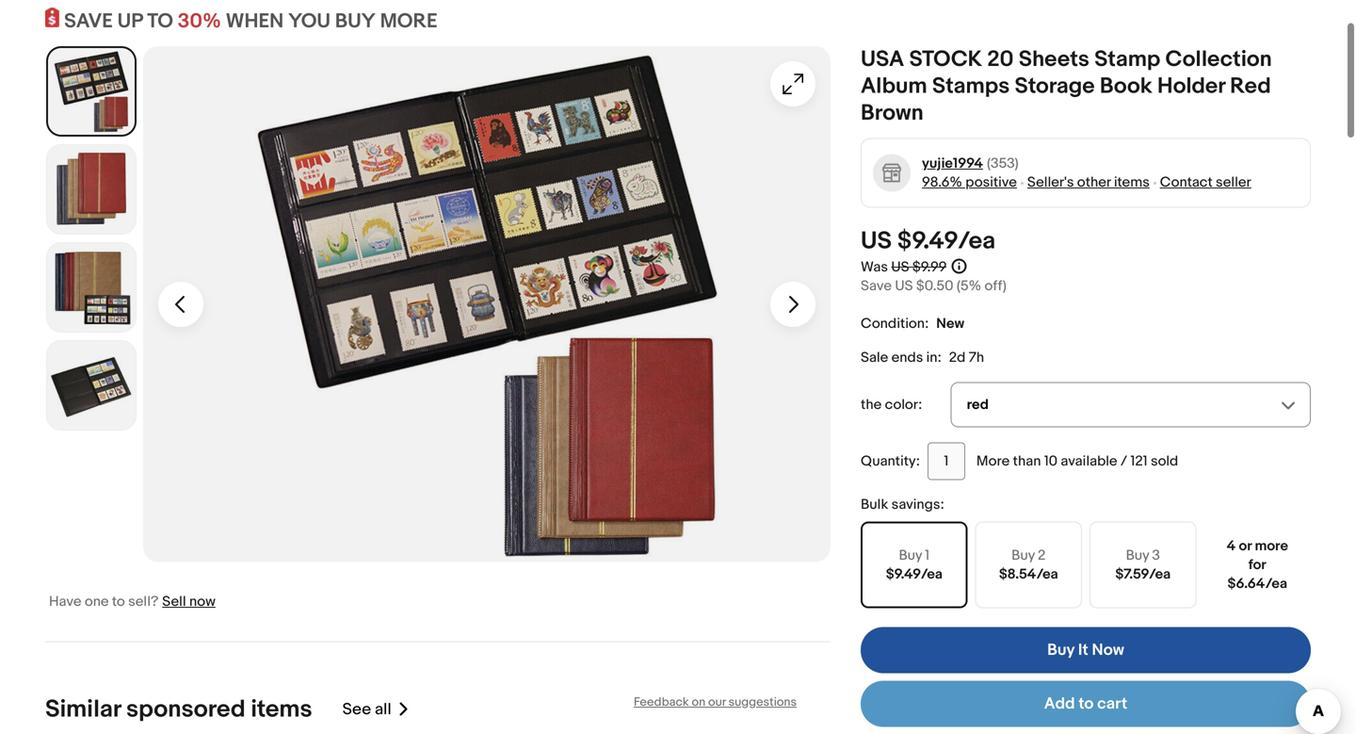 Task type: vqa. For each thing, say whether or not it's contained in the screenshot.
'Space'
no



Task type: describe. For each thing, give the bounding box(es) containing it.
$0.50
[[917, 278, 954, 295]]

121
[[1131, 453, 1148, 470]]

buy for 3
[[1127, 547, 1150, 564]]

our
[[709, 695, 726, 710]]

for
[[1249, 557, 1267, 574]]

3
[[1153, 547, 1161, 564]]

98.6%
[[923, 174, 963, 191]]

the
[[861, 396, 882, 413]]

stamp
[[1095, 46, 1161, 73]]

album
[[861, 73, 928, 100]]

items for similar sponsored items
[[251, 695, 312, 724]]

add to cart
[[1045, 694, 1128, 714]]

on
[[692, 695, 706, 710]]

$6.64/ea
[[1228, 575, 1288, 592]]

new
[[937, 315, 965, 332]]

buy 1 $9.49/ea
[[886, 547, 943, 583]]

contact
[[1161, 174, 1213, 191]]

sell
[[162, 593, 186, 610]]

feedback on our suggestions
[[634, 695, 797, 710]]

off)
[[985, 278, 1007, 295]]

us $9.49/ea
[[861, 227, 996, 256]]

picture 1 of 4 image
[[48, 48, 135, 135]]

similar sponsored items
[[45, 695, 312, 724]]

$7.59/ea
[[1116, 566, 1171, 583]]

1 vertical spatial to
[[1079, 694, 1094, 714]]

more than 10 available / 121 sold
[[977, 453, 1179, 470]]

feedback
[[634, 695, 689, 710]]

all
[[375, 700, 392, 720]]

sale ends in: 2d 7h
[[861, 349, 985, 366]]

20
[[988, 46, 1015, 73]]

buy it now link
[[861, 627, 1312, 673]]

other
[[1078, 174, 1112, 191]]

was us $9.99
[[861, 259, 947, 276]]

or
[[1240, 538, 1252, 555]]

yujie1994 (353)
[[923, 155, 1019, 172]]

now
[[1093, 640, 1125, 660]]

you
[[288, 9, 331, 33]]

bulk savings:
[[861, 496, 945, 513]]

4
[[1227, 538, 1236, 555]]

seller's other items link
[[1028, 174, 1150, 191]]

stock
[[910, 46, 983, 73]]

picture 4 of 4 image
[[47, 341, 136, 430]]

it
[[1079, 640, 1089, 660]]

feedback on our suggestions link
[[634, 695, 797, 710]]

savings:
[[892, 496, 945, 513]]

buy for it
[[1048, 640, 1075, 660]]

buy 2 $8.54/ea
[[1000, 547, 1059, 583]]

See all text field
[[343, 700, 392, 720]]

condition: new
[[861, 315, 965, 332]]

storage
[[1015, 73, 1096, 100]]

add
[[1045, 694, 1076, 714]]

bulk
[[861, 496, 889, 513]]

see all link
[[343, 695, 411, 724]]

similar
[[45, 695, 121, 724]]

us for was
[[892, 259, 910, 276]]

book
[[1100, 73, 1153, 100]]

have
[[49, 593, 81, 610]]

0 vertical spatial us
[[861, 227, 893, 256]]

sell?
[[128, 593, 159, 610]]

the color
[[861, 396, 919, 413]]



Task type: locate. For each thing, give the bounding box(es) containing it.
1
[[926, 547, 930, 564]]

contact seller
[[1161, 174, 1252, 191]]

buy left 2
[[1012, 547, 1035, 564]]

10
[[1045, 453, 1058, 470]]

brown
[[861, 100, 924, 127]]

98.6% positive link
[[923, 174, 1018, 191]]

1 horizontal spatial items
[[1115, 174, 1150, 191]]

items
[[1115, 174, 1150, 191], [251, 695, 312, 724]]

buy inside buy 2 $8.54/ea
[[1012, 547, 1035, 564]]

in:
[[927, 349, 942, 366]]

7h
[[969, 349, 985, 366]]

items for seller's other items
[[1115, 174, 1150, 191]]

1 vertical spatial items
[[251, 695, 312, 724]]

(353)
[[988, 155, 1019, 172]]

when
[[226, 9, 284, 33]]

color
[[885, 396, 919, 413]]

$9.49/ea down 1
[[886, 566, 943, 583]]

items right other
[[1115, 174, 1150, 191]]

positive
[[966, 174, 1018, 191]]

0 horizontal spatial to
[[112, 593, 125, 610]]

buy inside buy 1 $9.49/ea
[[899, 547, 923, 564]]

$8.54/ea
[[1000, 566, 1059, 583]]

to right one
[[112, 593, 125, 610]]

buy 3 $7.59/ea
[[1116, 547, 1171, 583]]

buy for 1
[[899, 547, 923, 564]]

1 vertical spatial $9.49/ea
[[886, 566, 943, 583]]

to
[[147, 9, 173, 33]]

buy it now
[[1048, 640, 1125, 660]]

see
[[343, 700, 371, 720]]

seller
[[1217, 174, 1252, 191]]

sell now link
[[162, 593, 216, 610]]

add to cart link
[[861, 681, 1312, 727]]

$9.99
[[913, 259, 947, 276]]

cart
[[1098, 694, 1128, 714]]

4 or more for $6.64/ea
[[1227, 538, 1289, 592]]

yujie1994 image
[[873, 154, 912, 192]]

0 vertical spatial $9.49/ea
[[898, 227, 996, 256]]

sheets
[[1019, 46, 1090, 73]]

2d
[[950, 349, 966, 366]]

(5%
[[957, 278, 982, 295]]

seller's other items
[[1028, 174, 1150, 191]]

2 vertical spatial us
[[896, 278, 914, 295]]

picture 2 of 4 image
[[47, 145, 136, 234]]

us for save
[[896, 278, 914, 295]]

us right was
[[892, 259, 910, 276]]

suggestions
[[729, 695, 797, 710]]

items left see at left bottom
[[251, 695, 312, 724]]

0 vertical spatial items
[[1115, 174, 1150, 191]]

usa stock 20 sheets stamp collection album stamps storage book holder red brown - picture 1 of 4 image
[[143, 46, 831, 562]]

$9.49/ea up $9.99
[[898, 227, 996, 256]]

yujie1994
[[923, 155, 984, 172]]

us down was us $9.99
[[896, 278, 914, 295]]

stamps
[[933, 73, 1010, 100]]

save us $0.50 (5% off)
[[861, 278, 1007, 295]]

yujie1994 link
[[923, 154, 984, 173]]

buy
[[335, 9, 376, 33]]

save up to 30% when you buy more
[[64, 9, 438, 33]]

sold
[[1152, 453, 1179, 470]]

up
[[117, 9, 143, 33]]

0 vertical spatial to
[[112, 593, 125, 610]]

1 vertical spatial us
[[892, 259, 910, 276]]

holder
[[1158, 73, 1226, 100]]

seller's
[[1028, 174, 1075, 191]]

$9.49/ea
[[898, 227, 996, 256], [886, 566, 943, 583]]

quantity:
[[861, 453, 921, 470]]

Quantity: text field
[[928, 443, 966, 480]]

red
[[1231, 73, 1272, 100]]

30%
[[178, 9, 221, 33]]

was
[[861, 259, 889, 276]]

usa
[[861, 46, 905, 73]]

ends
[[892, 349, 924, 366]]

to
[[112, 593, 125, 610], [1079, 694, 1094, 714]]

more
[[380, 9, 438, 33]]

have one to sell? sell now
[[49, 593, 216, 610]]

save
[[64, 9, 113, 33]]

more
[[977, 453, 1011, 470]]

one
[[85, 593, 109, 610]]

condition:
[[861, 315, 929, 332]]

now
[[189, 593, 216, 610]]

2
[[1039, 547, 1046, 564]]

than
[[1014, 453, 1042, 470]]

sale
[[861, 349, 889, 366]]

buy left 1
[[899, 547, 923, 564]]

to left "cart"
[[1079, 694, 1094, 714]]

buy
[[899, 547, 923, 564], [1012, 547, 1035, 564], [1127, 547, 1150, 564], [1048, 640, 1075, 660]]

sponsored
[[126, 695, 246, 724]]

us up was
[[861, 227, 893, 256]]

buy left the it
[[1048, 640, 1075, 660]]

us
[[861, 227, 893, 256], [892, 259, 910, 276], [896, 278, 914, 295]]

collection
[[1166, 46, 1273, 73]]

98.6% positive
[[923, 174, 1018, 191]]

buy for 2
[[1012, 547, 1035, 564]]

picture 3 of 4 image
[[47, 243, 136, 332]]

1 horizontal spatial to
[[1079, 694, 1094, 714]]

buy left 3
[[1127, 547, 1150, 564]]

save
[[861, 278, 892, 295]]

buy inside buy 3 $7.59/ea
[[1127, 547, 1150, 564]]

0 horizontal spatial items
[[251, 695, 312, 724]]

see all
[[343, 700, 392, 720]]

contact seller link
[[1161, 174, 1252, 191]]

available
[[1061, 453, 1118, 470]]



